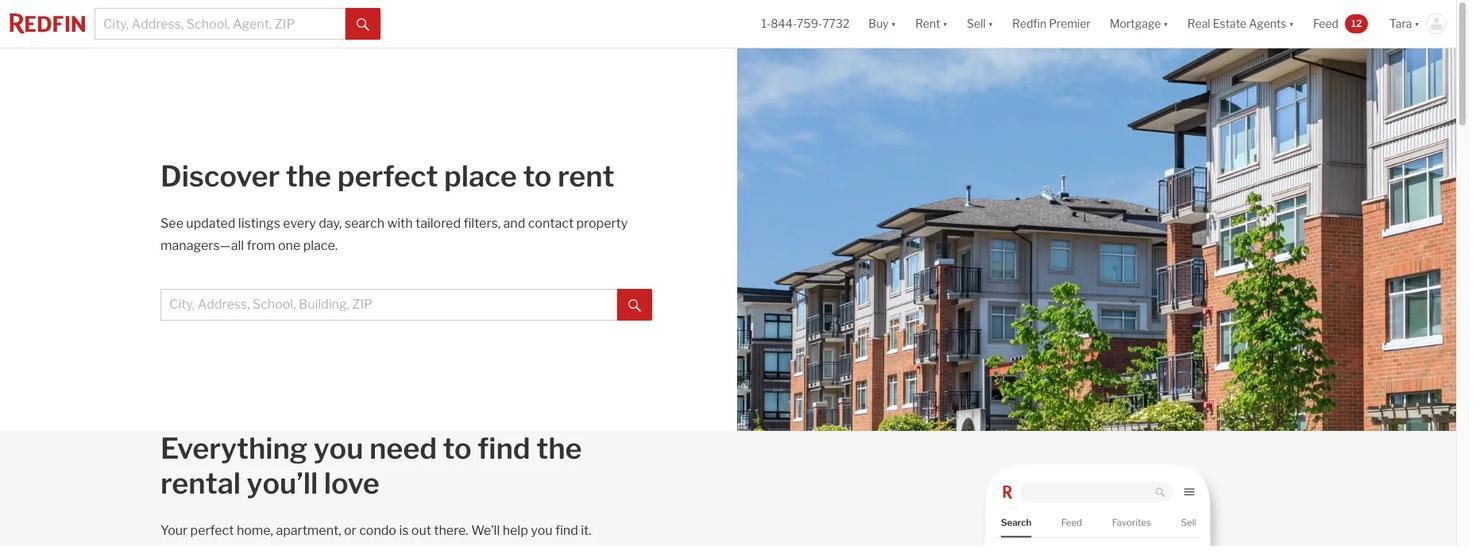Task type: describe. For each thing, give the bounding box(es) containing it.
buy ▾ button
[[869, 0, 897, 48]]

image of phone on redfin app searching for apartments for rent image
[[737, 431, 1457, 547]]

mortgage ▾ button
[[1101, 0, 1179, 48]]

City, Address, School, Building, ZIP search field
[[161, 289, 617, 321]]

mortgage ▾
[[1110, 17, 1169, 31]]

to inside everything you need to find the rental you'll love
[[443, 431, 472, 466]]

mortgage
[[1110, 17, 1162, 31]]

place.
[[303, 238, 338, 253]]

or
[[344, 524, 357, 539]]

844-
[[771, 17, 797, 31]]

tara ▾
[[1390, 17, 1420, 31]]

redfin
[[1013, 17, 1047, 31]]

12
[[1352, 17, 1363, 29]]

buy ▾
[[869, 17, 897, 31]]

redfin premier
[[1013, 17, 1091, 31]]

759-
[[797, 17, 823, 31]]

tailored
[[416, 216, 461, 231]]

one
[[278, 238, 301, 253]]

rent ▾
[[916, 17, 948, 31]]

is
[[399, 524, 409, 539]]

find inside everything you need to find the rental you'll love
[[478, 431, 531, 466]]

0 vertical spatial the
[[286, 159, 332, 194]]

real
[[1188, 17, 1211, 31]]

1 vertical spatial you
[[531, 524, 553, 539]]

1-844-759-7732 link
[[762, 17, 850, 31]]

premier
[[1050, 17, 1091, 31]]

5 ▾ from the left
[[1290, 17, 1295, 31]]

sell ▾ button
[[958, 0, 1003, 48]]

updated
[[186, 216, 236, 231]]

1-844-759-7732
[[762, 17, 850, 31]]

submit search image for city, address, school, agent, zip search field
[[357, 18, 370, 31]]

agents
[[1250, 17, 1287, 31]]

buy
[[869, 17, 889, 31]]

home,
[[237, 524, 273, 539]]

love
[[324, 466, 380, 501]]

feed
[[1314, 17, 1339, 31]]

sell ▾ button
[[967, 0, 994, 48]]

City, Address, School, Agent, ZIP search field
[[95, 8, 346, 40]]

1 horizontal spatial perfect
[[338, 159, 438, 194]]

managers—all
[[161, 238, 244, 253]]

▾ for mortgage ▾
[[1164, 17, 1169, 31]]

rent
[[558, 159, 615, 194]]

▾ for sell ▾
[[989, 17, 994, 31]]

everything you need to find the rental you'll love
[[161, 431, 582, 501]]

apartment,
[[276, 524, 341, 539]]

with
[[387, 216, 413, 231]]



Task type: locate. For each thing, give the bounding box(es) containing it.
▾ right 'tara'
[[1415, 17, 1420, 31]]

search
[[345, 216, 385, 231]]

rent ▾ button
[[906, 0, 958, 48]]

▾ for rent ▾
[[943, 17, 948, 31]]

sell
[[967, 17, 986, 31]]

▾ for buy ▾
[[892, 17, 897, 31]]

7732
[[823, 17, 850, 31]]

6 ▾ from the left
[[1415, 17, 1420, 31]]

1 vertical spatial submit search image
[[629, 299, 641, 312]]

redfin premier button
[[1003, 0, 1101, 48]]

1 horizontal spatial to
[[523, 159, 552, 194]]

0 horizontal spatial perfect
[[190, 524, 234, 539]]

1 horizontal spatial submit search image
[[629, 299, 641, 312]]

you
[[314, 431, 364, 466], [531, 524, 553, 539]]

0 horizontal spatial the
[[286, 159, 332, 194]]

rental
[[161, 466, 241, 501]]

0 vertical spatial submit search image
[[357, 18, 370, 31]]

filters,
[[464, 216, 501, 231]]

1 horizontal spatial find
[[556, 524, 578, 539]]

every
[[283, 216, 316, 231]]

the
[[286, 159, 332, 194], [537, 431, 582, 466]]

need
[[370, 431, 437, 466]]

4 ▾ from the left
[[1164, 17, 1169, 31]]

perfect right your
[[190, 524, 234, 539]]

▾ right rent
[[943, 17, 948, 31]]

condo
[[359, 524, 397, 539]]

▾ for tara ▾
[[1415, 17, 1420, 31]]

1 vertical spatial perfect
[[190, 524, 234, 539]]

out
[[412, 524, 432, 539]]

real estate agents ▾ button
[[1179, 0, 1304, 48]]

your perfect home, apartment, or condo is out there. we'll help you find it.
[[161, 524, 592, 539]]

discover
[[161, 159, 280, 194]]

0 vertical spatial you
[[314, 431, 364, 466]]

0 vertical spatial perfect
[[338, 159, 438, 194]]

1 horizontal spatial you
[[531, 524, 553, 539]]

from
[[247, 238, 275, 253]]

to left rent
[[523, 159, 552, 194]]

rent ▾ button
[[916, 0, 948, 48]]

1 ▾ from the left
[[892, 17, 897, 31]]

see updated listings every day, search with tailored filters, and contact property managers—all from one place.
[[161, 216, 628, 253]]

▾
[[892, 17, 897, 31], [943, 17, 948, 31], [989, 17, 994, 31], [1164, 17, 1169, 31], [1290, 17, 1295, 31], [1415, 17, 1420, 31]]

▾ right buy
[[892, 17, 897, 31]]

estate
[[1214, 17, 1247, 31]]

help
[[503, 524, 528, 539]]

see
[[161, 216, 184, 231]]

an apartment complex on a bright sunny day image
[[737, 48, 1457, 431]]

you inside everything you need to find the rental you'll love
[[314, 431, 364, 466]]

the inside everything you need to find the rental you'll love
[[537, 431, 582, 466]]

property
[[577, 216, 628, 231]]

it.
[[581, 524, 592, 539]]

2 ▾ from the left
[[943, 17, 948, 31]]

you left need
[[314, 431, 364, 466]]

▾ right agents
[[1290, 17, 1295, 31]]

submit search image
[[357, 18, 370, 31], [629, 299, 641, 312]]

real estate agents ▾ link
[[1188, 0, 1295, 48]]

0 horizontal spatial submit search image
[[357, 18, 370, 31]]

to right need
[[443, 431, 472, 466]]

day,
[[319, 216, 342, 231]]

▾ right the sell
[[989, 17, 994, 31]]

buy ▾ button
[[860, 0, 906, 48]]

0 vertical spatial find
[[478, 431, 531, 466]]

find
[[478, 431, 531, 466], [556, 524, 578, 539]]

1 horizontal spatial the
[[537, 431, 582, 466]]

submit search image for city, address, school, building, zip search field
[[629, 299, 641, 312]]

there.
[[434, 524, 469, 539]]

tara
[[1390, 17, 1413, 31]]

and
[[504, 216, 526, 231]]

0 vertical spatial to
[[523, 159, 552, 194]]

you right help
[[531, 524, 553, 539]]

to
[[523, 159, 552, 194], [443, 431, 472, 466]]

3 ▾ from the left
[[989, 17, 994, 31]]

listings
[[238, 216, 281, 231]]

0 horizontal spatial to
[[443, 431, 472, 466]]

you'll
[[247, 466, 318, 501]]

▾ right mortgage
[[1164, 17, 1169, 31]]

everything
[[161, 431, 308, 466]]

rent
[[916, 17, 941, 31]]

discover the perfect place to rent
[[161, 159, 615, 194]]

we'll
[[471, 524, 500, 539]]

contact
[[528, 216, 574, 231]]

0 horizontal spatial find
[[478, 431, 531, 466]]

perfect
[[338, 159, 438, 194], [190, 524, 234, 539]]

sell ▾
[[967, 17, 994, 31]]

1 vertical spatial find
[[556, 524, 578, 539]]

real estate agents ▾
[[1188, 17, 1295, 31]]

1-
[[762, 17, 771, 31]]

your
[[161, 524, 188, 539]]

perfect up with
[[338, 159, 438, 194]]

1 vertical spatial the
[[537, 431, 582, 466]]

place
[[444, 159, 517, 194]]

0 horizontal spatial you
[[314, 431, 364, 466]]

1 vertical spatial to
[[443, 431, 472, 466]]

mortgage ▾ button
[[1110, 0, 1169, 48]]



Task type: vqa. For each thing, say whether or not it's contained in the screenshot.
'lease'
no



